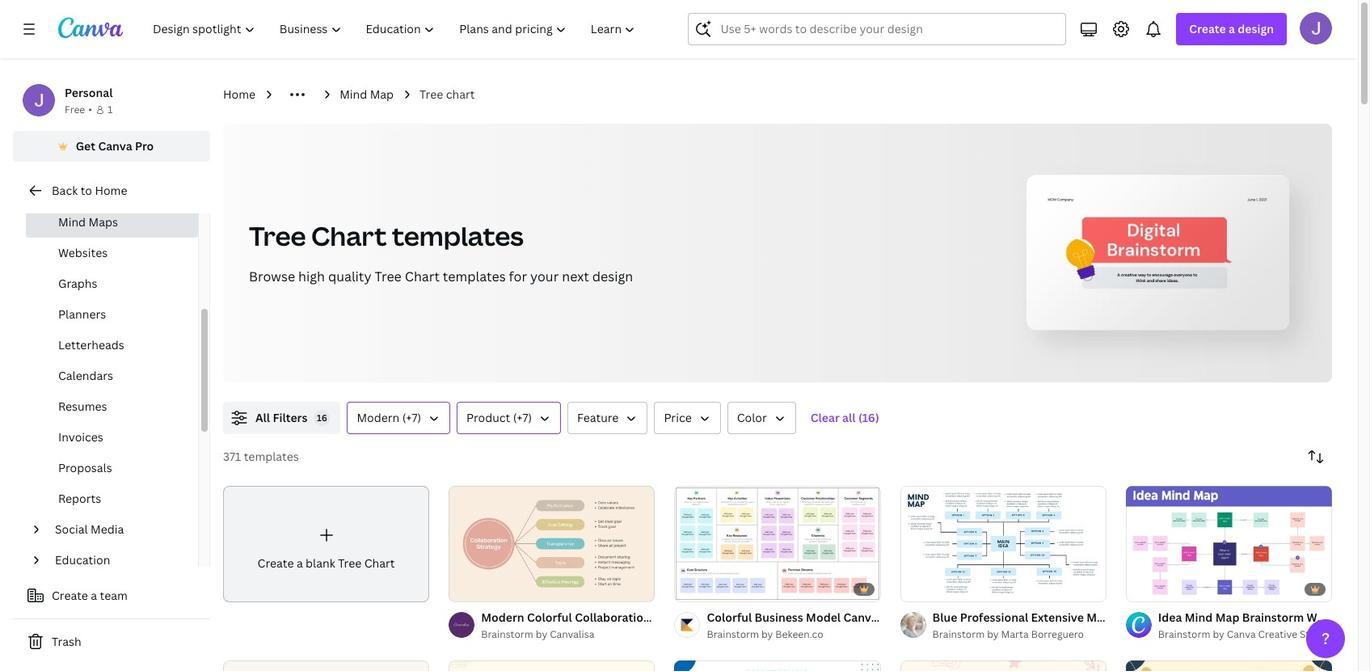 Task type: describe. For each thing, give the bounding box(es) containing it.
1 vertical spatial design
[[592, 268, 633, 285]]

1 vertical spatial templates
[[443, 268, 506, 285]]

extensive
[[1031, 610, 1084, 625]]

reports
[[58, 491, 101, 506]]

brainstorm inside blue professional extensive mind map graph brainstorm by marta borreguero
[[933, 627, 985, 641]]

get canva pro
[[76, 138, 154, 154]]

home link
[[223, 86, 256, 103]]

canvas
[[844, 610, 883, 625]]

(+7) for product (+7)
[[513, 410, 532, 425]]

invoices link
[[26, 422, 198, 453]]

canvalisa
[[550, 627, 595, 641]]

Search search field
[[721, 14, 1056, 44]]

a for team
[[91, 588, 97, 603]]

price button
[[654, 402, 721, 434]]

map inside blue professional extensive mind map graph brainstorm by marta borreguero
[[1117, 610, 1142, 625]]

personal
[[65, 85, 113, 100]]

planners
[[58, 306, 106, 322]]

product (+7)
[[467, 410, 532, 425]]

blue professional extensive mind map graph link
[[933, 609, 1178, 626]]

0 vertical spatial chart
[[311, 218, 387, 253]]

free •
[[65, 103, 92, 116]]

2 vertical spatial templates
[[244, 449, 299, 464]]

free
[[65, 103, 85, 116]]

brainstorm by canva creative studio
[[1158, 627, 1331, 641]]

blue
[[933, 610, 958, 625]]

color
[[737, 410, 767, 425]]

clear all (16) button
[[803, 402, 888, 434]]

modern for modern colorful collaboration strategy diagram brainstorm brainstorm by canvalisa
[[481, 610, 524, 625]]

strategic
[[886, 610, 936, 625]]

create for create a blank tree chart
[[258, 555, 294, 571]]

proposals link
[[26, 453, 198, 483]]

create a blank tree chart
[[258, 555, 395, 571]]

mind for mind map
[[340, 87, 367, 102]]

reports link
[[26, 483, 198, 514]]

business
[[755, 610, 803, 625]]

next
[[562, 268, 589, 285]]

top level navigation element
[[142, 13, 650, 45]]

modern (+7)
[[357, 410, 421, 425]]

professional
[[960, 610, 1029, 625]]

websites
[[58, 245, 108, 260]]

1 vertical spatial canva
[[1227, 627, 1256, 641]]

tree right the blank on the bottom
[[338, 555, 362, 571]]

calendars link
[[26, 361, 198, 391]]

clear
[[811, 410, 840, 425]]

brainstorm down diagram
[[707, 627, 759, 641]]

colorful inside modern colorful collaboration strategy diagram brainstorm brainstorm by canvalisa
[[527, 610, 572, 625]]

planning
[[938, 610, 986, 625]]

create a team button
[[13, 580, 210, 612]]

model
[[806, 610, 841, 625]]

blank
[[306, 555, 335, 571]]

social media link
[[49, 514, 188, 545]]

by inside colorful business model canvas strategic planning brainstorm brainstorm by bekeen.co
[[762, 627, 773, 641]]

tree right quality
[[375, 268, 402, 285]]

design inside dropdown button
[[1238, 21, 1274, 36]]

websites link
[[26, 238, 198, 268]]

brainstorm up modern yellow pastel business strategy diagram brainstorm image
[[481, 627, 533, 641]]

chart
[[446, 87, 475, 102]]

(+7) for modern (+7)
[[402, 410, 421, 425]]

team
[[100, 588, 128, 603]]

create a design button
[[1177, 13, 1287, 45]]

modern colorful collaboration strategy diagram brainstorm brainstorm by canvalisa
[[481, 610, 813, 641]]

diagram
[[703, 610, 749, 625]]

invoices
[[58, 429, 103, 445]]

create a blank tree chart link
[[223, 486, 429, 602]]

a for blank
[[297, 555, 303, 571]]

trash link
[[13, 626, 210, 658]]

colorful inside colorful business model canvas strategic planning brainstorm brainstorm by bekeen.co
[[707, 610, 752, 625]]

371
[[223, 449, 241, 464]]

mind for mind maps
[[58, 214, 86, 230]]

mind maps
[[58, 214, 118, 230]]

blue professional extensive mind map graph brainstorm by marta borreguero
[[933, 610, 1178, 641]]

a for design
[[1229, 21, 1235, 36]]

borreguero
[[1031, 627, 1084, 641]]

bekeen.co
[[776, 627, 823, 641]]

blue creative project research mind map brainstorm image
[[900, 660, 1107, 671]]

brainstorm by canva creative studio link
[[1158, 626, 1332, 643]]

to
[[81, 183, 92, 198]]

modern colorful collaboration strategy diagram brainstorm image
[[449, 486, 655, 602]]

chart for quality
[[405, 268, 440, 285]]

modern yellow pastel business strategy diagram brainstorm image
[[449, 660, 655, 671]]

modern for modern (+7)
[[357, 410, 400, 425]]

all
[[255, 410, 270, 425]]

tree left chart
[[420, 87, 443, 102]]

graphs
[[58, 276, 97, 291]]

brainstorm by canvalisa link
[[481, 626, 655, 643]]

371 templates
[[223, 449, 299, 464]]

color button
[[727, 402, 796, 434]]

modern (+7) button
[[347, 402, 450, 434]]

marta
[[1001, 627, 1029, 641]]

modern colorful collaboration strategy diagram brainstorm link
[[481, 609, 813, 626]]

planners link
[[26, 299, 198, 330]]

idea mind map brainstorm whiteboard in purple pink modern professional style image
[[1126, 486, 1332, 602]]

light yellow & dark blue modern branding initial steps mind map image
[[1126, 660, 1332, 671]]

Sort by button
[[1300, 441, 1332, 473]]

0 horizontal spatial map
[[370, 87, 394, 102]]

strategy
[[653, 610, 700, 625]]



Task type: locate. For each thing, give the bounding box(es) containing it.
quality
[[328, 268, 371, 285]]

mind map
[[340, 87, 394, 102]]

colorful
[[527, 610, 572, 625], [707, 610, 752, 625]]

by down "professional"
[[987, 627, 999, 641]]

1 colorful from the left
[[527, 610, 572, 625]]

mind left maps
[[58, 214, 86, 230]]

get canva pro button
[[13, 131, 210, 162]]

1 by from the left
[[536, 627, 548, 641]]

education link
[[49, 545, 188, 576]]

trash
[[52, 634, 81, 649]]

1 vertical spatial modern
[[481, 610, 524, 625]]

pro
[[135, 138, 154, 154]]

map left tree chart
[[370, 87, 394, 102]]

create inside dropdown button
[[1190, 21, 1226, 36]]

(+7) inside 'button'
[[402, 410, 421, 425]]

1 horizontal spatial (+7)
[[513, 410, 532, 425]]

1 (+7) from the left
[[402, 410, 421, 425]]

chart down tree chart templates
[[405, 268, 440, 285]]

by inside blue professional extensive mind map graph brainstorm by marta borreguero
[[987, 627, 999, 641]]

(+7) inside button
[[513, 410, 532, 425]]

colorful business model canvas strategic planning brainstorm image
[[675, 486, 881, 602]]

templates up browse high quality tree chart templates for your next design
[[392, 218, 524, 253]]

2 horizontal spatial mind
[[1087, 610, 1115, 625]]

education
[[55, 552, 110, 568]]

collaboration
[[575, 610, 651, 625]]

tree chart templates
[[249, 218, 524, 253]]

clear all (16)
[[811, 410, 879, 425]]

media
[[91, 521, 124, 537]]

resumes link
[[26, 391, 198, 422]]

your
[[530, 268, 559, 285]]

0 horizontal spatial mind
[[58, 214, 86, 230]]

2 horizontal spatial create
[[1190, 21, 1226, 36]]

0 vertical spatial map
[[370, 87, 394, 102]]

chart right the blank on the bottom
[[364, 555, 395, 571]]

a inside button
[[91, 588, 97, 603]]

modern right the 16 filter options selected element
[[357, 410, 400, 425]]

2 vertical spatial a
[[91, 588, 97, 603]]

product (+7) button
[[457, 402, 561, 434]]

brainstorm up brainstorm by marta borreguero 'link'
[[989, 610, 1051, 625]]

resumes
[[58, 399, 107, 414]]

by up light yellow & dark blue modern branding initial steps mind map image
[[1213, 627, 1225, 641]]

0 vertical spatial a
[[1229, 21, 1235, 36]]

filters
[[273, 410, 308, 425]]

4 by from the left
[[1213, 627, 1225, 641]]

design left jacob simon image
[[1238, 21, 1274, 36]]

create for create a team
[[52, 588, 88, 603]]

maps
[[89, 214, 118, 230]]

brainstorm by bekeen.co link
[[707, 626, 881, 643]]

design right the next
[[592, 268, 633, 285]]

colorful business model canvas strategic planning brainstorm brainstorm by bekeen.co
[[707, 610, 1051, 641]]

•
[[88, 103, 92, 116]]

all
[[842, 410, 856, 425]]

0 horizontal spatial modern
[[357, 410, 400, 425]]

mind right extensive
[[1087, 610, 1115, 625]]

mind down top level navigation element
[[340, 87, 367, 102]]

by
[[536, 627, 548, 641], [762, 627, 773, 641], [987, 627, 999, 641], [1213, 627, 1225, 641]]

canva left the pro
[[98, 138, 132, 154]]

social media
[[55, 521, 124, 537]]

mind inside blue professional extensive mind map graph brainstorm by marta borreguero
[[1087, 610, 1115, 625]]

16 filter options selected element
[[314, 410, 330, 426]]

1 vertical spatial a
[[297, 555, 303, 571]]

create a design
[[1190, 21, 1274, 36]]

(16)
[[858, 410, 879, 425]]

1 vertical spatial mind
[[58, 214, 86, 230]]

templates
[[392, 218, 524, 253], [443, 268, 506, 285], [244, 449, 299, 464]]

by left canvalisa
[[536, 627, 548, 641]]

colorful left business on the right
[[707, 610, 752, 625]]

browse high quality tree chart templates for your next design
[[249, 268, 633, 285]]

templates left for
[[443, 268, 506, 285]]

a inside dropdown button
[[1229, 21, 1235, 36]]

browse
[[249, 268, 295, 285]]

canva
[[98, 138, 132, 154], [1227, 627, 1256, 641]]

16
[[317, 412, 327, 424]]

create inside button
[[52, 588, 88, 603]]

back to home
[[52, 183, 127, 198]]

mind
[[340, 87, 367, 102], [58, 214, 86, 230], [1087, 610, 1115, 625]]

(+7) right product
[[513, 410, 532, 425]]

1 vertical spatial create
[[258, 555, 294, 571]]

1 horizontal spatial colorful
[[707, 610, 752, 625]]

by down business on the right
[[762, 627, 773, 641]]

chart for blank
[[364, 555, 395, 571]]

0 horizontal spatial create
[[52, 588, 88, 603]]

0 vertical spatial modern
[[357, 410, 400, 425]]

all filters
[[255, 410, 308, 425]]

studio
[[1300, 627, 1331, 641]]

modern up brainstorm by canvalisa link
[[481, 610, 524, 625]]

0 vertical spatial design
[[1238, 21, 1274, 36]]

1 vertical spatial chart
[[405, 268, 440, 285]]

create a blank tree chart element
[[223, 486, 429, 602]]

tree chart templates image
[[987, 124, 1332, 382], [1034, 184, 1281, 322]]

2 horizontal spatial a
[[1229, 21, 1235, 36]]

social
[[55, 521, 88, 537]]

(+7) left product
[[402, 410, 421, 425]]

blue colorful mind map brainstorm image
[[223, 660, 429, 671]]

chart up quality
[[311, 218, 387, 253]]

create for create a design
[[1190, 21, 1226, 36]]

tree up the browse
[[249, 218, 306, 253]]

calendars
[[58, 368, 113, 383]]

1 horizontal spatial design
[[1238, 21, 1274, 36]]

None search field
[[688, 13, 1067, 45]]

modern inside 'button'
[[357, 410, 400, 425]]

3 by from the left
[[987, 627, 999, 641]]

0 horizontal spatial design
[[592, 268, 633, 285]]

brainstorm
[[751, 610, 813, 625], [989, 610, 1051, 625], [481, 627, 533, 641], [707, 627, 759, 641], [933, 627, 985, 641], [1158, 627, 1211, 641]]

1
[[107, 103, 113, 116]]

brainstorm down graph
[[1158, 627, 1211, 641]]

1 horizontal spatial mind
[[340, 87, 367, 102]]

(+7)
[[402, 410, 421, 425], [513, 410, 532, 425]]

letterheads
[[58, 337, 124, 352]]

0 vertical spatial canva
[[98, 138, 132, 154]]

0 vertical spatial mind
[[340, 87, 367, 102]]

map
[[370, 87, 394, 102], [1117, 610, 1142, 625]]

a
[[1229, 21, 1235, 36], [297, 555, 303, 571], [91, 588, 97, 603]]

home
[[223, 87, 256, 102], [95, 183, 127, 198]]

2 vertical spatial chart
[[364, 555, 395, 571]]

tree chart
[[420, 87, 475, 102]]

product
[[467, 410, 510, 425]]

0 horizontal spatial a
[[91, 588, 97, 603]]

1 horizontal spatial create
[[258, 555, 294, 571]]

1 vertical spatial home
[[95, 183, 127, 198]]

brainstorm up brainstorm by bekeen.co link
[[751, 610, 813, 625]]

2 (+7) from the left
[[513, 410, 532, 425]]

1 horizontal spatial map
[[1117, 610, 1142, 625]]

0 vertical spatial create
[[1190, 21, 1226, 36]]

0 horizontal spatial colorful
[[527, 610, 572, 625]]

1 horizontal spatial home
[[223, 87, 256, 102]]

high
[[298, 268, 325, 285]]

feature
[[577, 410, 619, 425]]

0 vertical spatial home
[[223, 87, 256, 102]]

chart
[[311, 218, 387, 253], [405, 268, 440, 285], [364, 555, 395, 571]]

modern inside modern colorful collaboration strategy diagram brainstorm brainstorm by canvalisa
[[481, 610, 524, 625]]

1 horizontal spatial a
[[297, 555, 303, 571]]

1 vertical spatial map
[[1117, 610, 1142, 625]]

get
[[76, 138, 95, 154]]

canva inside button
[[98, 138, 132, 154]]

graphs link
[[26, 268, 198, 299]]

mind map link
[[340, 86, 394, 103]]

brainstorm by marta borreguero link
[[933, 626, 1107, 643]]

2 colorful from the left
[[707, 610, 752, 625]]

0 horizontal spatial (+7)
[[402, 410, 421, 425]]

colorful up brainstorm by canvalisa link
[[527, 610, 572, 625]]

by inside modern colorful collaboration strategy diagram brainstorm brainstorm by canvalisa
[[536, 627, 548, 641]]

proposals
[[58, 460, 112, 475]]

create a team
[[52, 588, 128, 603]]

design
[[1238, 21, 1274, 36], [592, 268, 633, 285]]

back
[[52, 183, 78, 198]]

blue simple professional business brainstorm image
[[675, 660, 881, 671]]

map left graph
[[1117, 610, 1142, 625]]

modern
[[357, 410, 400, 425], [481, 610, 524, 625]]

price
[[664, 410, 692, 425]]

2 vertical spatial mind
[[1087, 610, 1115, 625]]

back to home link
[[13, 175, 210, 207]]

1 horizontal spatial canva
[[1227, 627, 1256, 641]]

jacob simon image
[[1300, 12, 1332, 44]]

templates right 371
[[244, 449, 299, 464]]

brainstorm down planning
[[933, 627, 985, 641]]

0 horizontal spatial canva
[[98, 138, 132, 154]]

canva up light yellow & dark blue modern branding initial steps mind map image
[[1227, 627, 1256, 641]]

2 by from the left
[[762, 627, 773, 641]]

0 horizontal spatial home
[[95, 183, 127, 198]]

0 vertical spatial templates
[[392, 218, 524, 253]]

blue professional extensive mind map graph image
[[900, 486, 1107, 602]]

2 vertical spatial create
[[52, 588, 88, 603]]

creative
[[1258, 627, 1298, 641]]

1 horizontal spatial modern
[[481, 610, 524, 625]]

graph
[[1144, 610, 1178, 625]]



Task type: vqa. For each thing, say whether or not it's contained in the screenshot.
the top Create
yes



